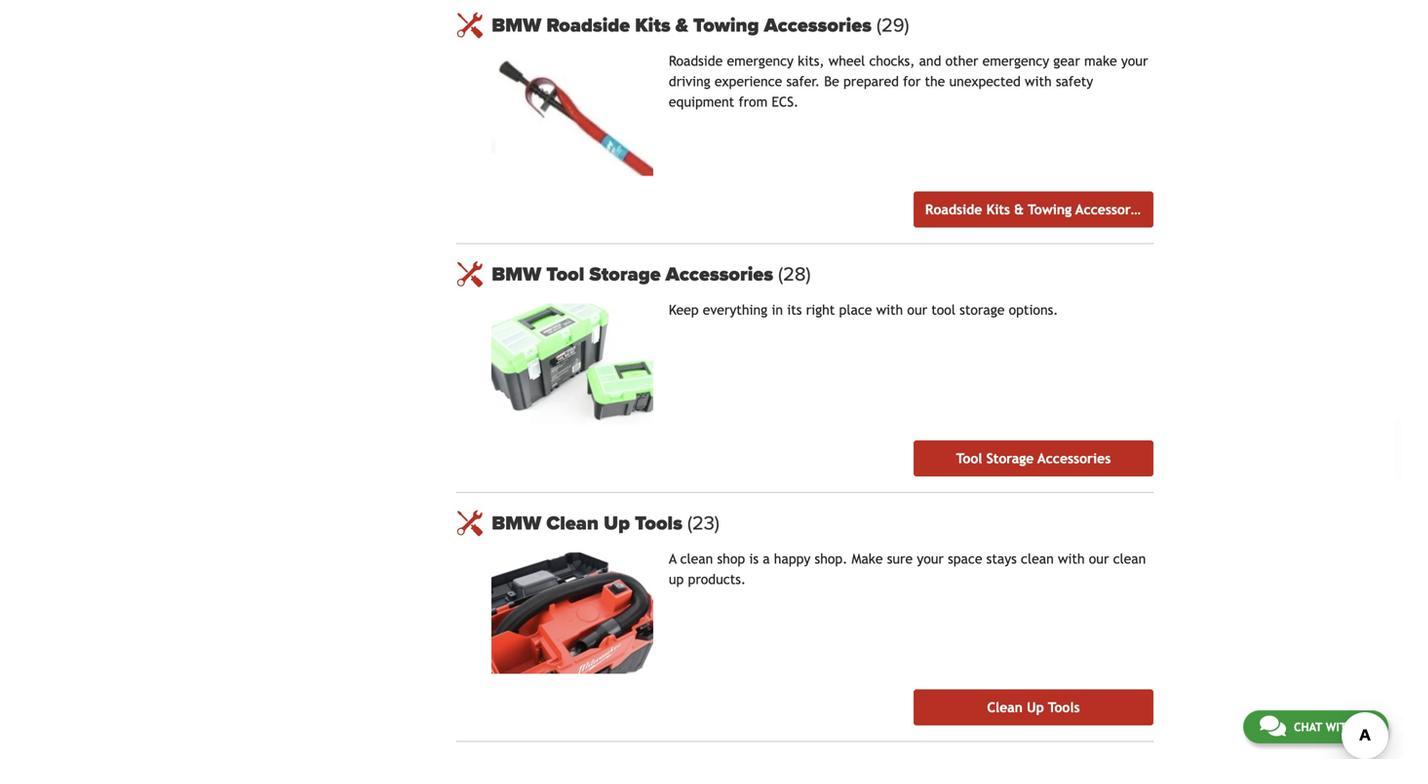 Task type: locate. For each thing, give the bounding box(es) containing it.
chocks,
[[869, 53, 915, 69]]

1 vertical spatial tool
[[956, 451, 982, 466]]

a clean shop is a happy shop. make sure your space stays clean with our clean up products.
[[669, 551, 1146, 587]]

up
[[604, 512, 630, 535], [1027, 700, 1044, 716]]

bmw                                                                                    roadside kits & towing accessories link
[[492, 14, 1154, 37]]

2 horizontal spatial clean
[[1113, 551, 1146, 567]]

0 horizontal spatial kits
[[635, 14, 671, 37]]

tool
[[932, 302, 956, 318]]

bmw for bmw                                                                                    tool storage accessories
[[492, 263, 541, 286]]

1 vertical spatial our
[[1089, 551, 1109, 567]]

towing
[[693, 14, 759, 37], [1028, 202, 1072, 217]]

1 vertical spatial bmw
[[492, 263, 541, 286]]

emergency up experience
[[727, 53, 794, 69]]

with
[[1025, 74, 1052, 89], [876, 302, 903, 318], [1058, 551, 1085, 567], [1326, 721, 1355, 734]]

1 vertical spatial &
[[1014, 202, 1024, 217]]

clean up tools thumbnail image image
[[492, 553, 653, 674]]

from
[[739, 94, 768, 110]]

unexpected
[[949, 74, 1021, 89]]

0 vertical spatial clean
[[546, 512, 599, 535]]

0 vertical spatial towing
[[693, 14, 759, 37]]

1 vertical spatial your
[[917, 551, 944, 567]]

a
[[669, 551, 677, 567]]

your
[[1121, 53, 1148, 69], [917, 551, 944, 567]]

1 vertical spatial towing
[[1028, 202, 1072, 217]]

your right the make
[[1121, 53, 1148, 69]]

0 horizontal spatial &
[[676, 14, 688, 37]]

1 bmw from the top
[[492, 14, 541, 37]]

our left tool
[[907, 302, 927, 318]]

1 horizontal spatial &
[[1014, 202, 1024, 217]]

for
[[903, 74, 921, 89]]

bmw for bmw                                                                                    clean up tools
[[492, 512, 541, 535]]

sure
[[887, 551, 913, 567]]

0 vertical spatial your
[[1121, 53, 1148, 69]]

0 horizontal spatial your
[[917, 551, 944, 567]]

gear
[[1054, 53, 1080, 69]]

& inside roadside kits & towing accessories link
[[1014, 202, 1024, 217]]

3 bmw from the top
[[492, 512, 541, 535]]

kits,
[[798, 53, 825, 69]]

tools
[[635, 512, 683, 535], [1048, 700, 1080, 716]]

roadside inside "roadside emergency kits, wheel chocks, and other emergency gear make your driving experience safer. be prepared for the unexpected with safety equipment from ecs."
[[669, 53, 723, 69]]

chat with us
[[1294, 721, 1372, 734]]

0 vertical spatial tool
[[546, 263, 584, 286]]

with left the safety at top
[[1025, 74, 1052, 89]]

2 bmw from the top
[[492, 263, 541, 286]]

be
[[824, 74, 839, 89]]

our
[[907, 302, 927, 318], [1089, 551, 1109, 567]]

with inside "roadside emergency kits, wheel chocks, and other emergency gear make your driving experience safer. be prepared for the unexpected with safety equipment from ecs."
[[1025, 74, 1052, 89]]

0 vertical spatial tools
[[635, 512, 683, 535]]

your right sure
[[917, 551, 944, 567]]

clean
[[680, 551, 713, 567], [1021, 551, 1054, 567], [1113, 551, 1146, 567]]

with left us
[[1326, 721, 1355, 734]]

wheel
[[829, 53, 865, 69]]

0 horizontal spatial towing
[[693, 14, 759, 37]]

ecs.
[[772, 94, 799, 110]]

0 vertical spatial bmw
[[492, 14, 541, 37]]

keep
[[669, 302, 699, 318]]

&
[[676, 14, 688, 37], [1014, 202, 1024, 217]]

clean
[[546, 512, 599, 535], [987, 700, 1023, 716]]

roadside emergency kits, wheel chocks, and other emergency gear make your driving experience safer. be prepared for the unexpected with safety equipment from ecs.
[[669, 53, 1148, 110]]

1 horizontal spatial towing
[[1028, 202, 1072, 217]]

1 horizontal spatial your
[[1121, 53, 1148, 69]]

0 horizontal spatial storage
[[589, 263, 661, 286]]

roadside for roadside emergency kits, wheel chocks, and other emergency gear make your driving experience safer. be prepared for the unexpected with safety equipment from ecs.
[[669, 53, 723, 69]]

tool
[[546, 263, 584, 286], [956, 451, 982, 466]]

1 horizontal spatial our
[[1089, 551, 1109, 567]]

1 vertical spatial kits
[[987, 202, 1010, 217]]

kits
[[635, 14, 671, 37], [987, 202, 1010, 217]]

0 vertical spatial our
[[907, 302, 927, 318]]

safety
[[1056, 74, 1093, 89]]

0 horizontal spatial emergency
[[727, 53, 794, 69]]

0 horizontal spatial roadside
[[546, 14, 630, 37]]

1 vertical spatial up
[[1027, 700, 1044, 716]]

0 horizontal spatial tools
[[635, 512, 683, 535]]

storage
[[589, 263, 661, 286], [987, 451, 1034, 466]]

clean up tools
[[987, 700, 1080, 716]]

1 horizontal spatial clean
[[987, 700, 1023, 716]]

2 vertical spatial roadside
[[925, 202, 982, 217]]

stays
[[987, 551, 1017, 567]]

storage
[[960, 302, 1005, 318]]

and
[[919, 53, 941, 69]]

make
[[852, 551, 883, 567]]

1 horizontal spatial tool
[[956, 451, 982, 466]]

place
[[839, 302, 872, 318]]

shop
[[717, 551, 745, 567]]

1 horizontal spatial storage
[[987, 451, 1034, 466]]

emergency
[[727, 53, 794, 69], [983, 53, 1049, 69]]

a
[[763, 551, 770, 567]]

accessories
[[764, 14, 872, 37], [1076, 202, 1149, 217], [666, 263, 773, 286], [1038, 451, 1111, 466]]

2 vertical spatial bmw
[[492, 512, 541, 535]]

2 horizontal spatial roadside
[[925, 202, 982, 217]]

emergency up unexpected
[[983, 53, 1049, 69]]

tool storage accessories
[[956, 451, 1111, 466]]

bmw                                                                                    clean up tools
[[492, 512, 688, 535]]

0 vertical spatial roadside
[[546, 14, 630, 37]]

1 horizontal spatial tools
[[1048, 700, 1080, 716]]

your inside "roadside emergency kits, wheel chocks, and other emergency gear make your driving experience safer. be prepared for the unexpected with safety equipment from ecs."
[[1121, 53, 1148, 69]]

bmw
[[492, 14, 541, 37], [492, 263, 541, 286], [492, 512, 541, 535]]

1 horizontal spatial up
[[1027, 700, 1044, 716]]

0 horizontal spatial clean
[[680, 551, 713, 567]]

comments image
[[1260, 715, 1286, 738]]

1 horizontal spatial kits
[[987, 202, 1010, 217]]

1 horizontal spatial roadside
[[669, 53, 723, 69]]

0 horizontal spatial up
[[604, 512, 630, 535]]

0 vertical spatial up
[[604, 512, 630, 535]]

tool storage accessories link
[[914, 441, 1154, 477]]

roadside kits & towing accessories
[[925, 202, 1149, 217]]

roadside for roadside kits & towing accessories
[[925, 202, 982, 217]]

1 horizontal spatial clean
[[1021, 551, 1054, 567]]

roadside
[[546, 14, 630, 37], [669, 53, 723, 69], [925, 202, 982, 217]]

safer.
[[786, 74, 820, 89]]

1 vertical spatial roadside
[[669, 53, 723, 69]]

shop.
[[815, 551, 848, 567]]

make
[[1084, 53, 1117, 69]]

bmw                                                                                    tool storage accessories link
[[492, 263, 1154, 286]]

equipment
[[669, 94, 735, 110]]

our right stays
[[1089, 551, 1109, 567]]

1 horizontal spatial emergency
[[983, 53, 1049, 69]]

with right stays
[[1058, 551, 1085, 567]]

1 vertical spatial storage
[[987, 451, 1034, 466]]

keep everything in its right place with our tool storage options.
[[669, 302, 1059, 318]]

1 vertical spatial clean
[[987, 700, 1023, 716]]

tool storage accessories thumbnail image image
[[492, 304, 653, 425]]



Task type: vqa. For each thing, say whether or not it's contained in the screenshot.
rightmost Roadside
yes



Task type: describe. For each thing, give the bounding box(es) containing it.
us
[[1358, 721, 1372, 734]]

space
[[948, 551, 983, 567]]

is
[[749, 551, 759, 567]]

0 vertical spatial storage
[[589, 263, 661, 286]]

products.
[[688, 572, 746, 587]]

experience
[[715, 74, 782, 89]]

chat
[[1294, 721, 1323, 734]]

happy
[[774, 551, 811, 567]]

0 vertical spatial &
[[676, 14, 688, 37]]

bmw for bmw                                                                                    roadside kits & towing accessories
[[492, 14, 541, 37]]

roadside kits & towing accessories link
[[914, 192, 1154, 228]]

0 horizontal spatial our
[[907, 302, 927, 318]]

your inside a clean shop is a happy shop. make sure your space stays clean with our clean up products.
[[917, 551, 944, 567]]

1 vertical spatial tools
[[1048, 700, 1080, 716]]

options.
[[1009, 302, 1059, 318]]

0 horizontal spatial clean
[[546, 512, 599, 535]]

2 emergency from the left
[[983, 53, 1049, 69]]

with inside a clean shop is a happy shop. make sure your space stays clean with our clean up products.
[[1058, 551, 1085, 567]]

2 clean from the left
[[1021, 551, 1054, 567]]

clean up tools link
[[914, 690, 1154, 726]]

3 clean from the left
[[1113, 551, 1146, 567]]

our inside a clean shop is a happy shop. make sure your space stays clean with our clean up products.
[[1089, 551, 1109, 567]]

driving
[[669, 74, 711, 89]]

the
[[925, 74, 945, 89]]

1 clean from the left
[[680, 551, 713, 567]]

roadside kits & towing accessories thumbnail image image
[[492, 55, 653, 176]]

bmw                                                                                    roadside kits & towing accessories
[[492, 14, 877, 37]]

right
[[806, 302, 835, 318]]

chat with us link
[[1243, 711, 1389, 744]]

0 vertical spatial kits
[[635, 14, 671, 37]]

other
[[946, 53, 979, 69]]

in
[[772, 302, 783, 318]]

up
[[669, 572, 684, 587]]

0 horizontal spatial tool
[[546, 263, 584, 286]]

everything
[[703, 302, 768, 318]]

1 emergency from the left
[[727, 53, 794, 69]]

bmw                                                                                    tool storage accessories
[[492, 263, 778, 286]]

bmw                                                                                    clean up tools link
[[492, 512, 1154, 535]]

with inside chat with us link
[[1326, 721, 1355, 734]]

prepared
[[844, 74, 899, 89]]

with right 'place'
[[876, 302, 903, 318]]

its
[[787, 302, 802, 318]]



